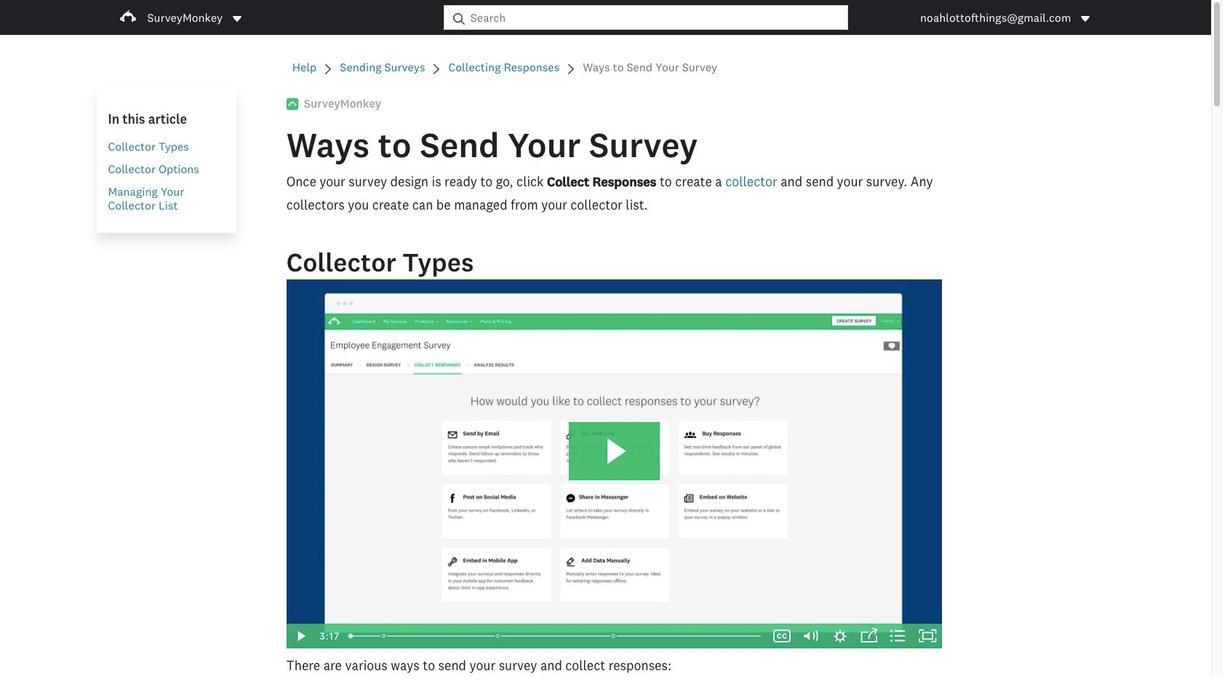 Task type: locate. For each thing, give the bounding box(es) containing it.
chapter markers toolbar
[[351, 624, 761, 648]]

search image
[[453, 13, 465, 24]]

open image inside icon
[[1082, 16, 1091, 21]]

video element
[[287, 279, 943, 648]]

open image
[[231, 13, 243, 24], [233, 16, 242, 21], [1082, 16, 1091, 21]]



Task type: describe. For each thing, give the bounding box(es) containing it.
open image
[[1080, 13, 1092, 24]]

search image
[[453, 13, 465, 24]]

playbar slider
[[340, 624, 768, 648]]

Search text field
[[465, 6, 848, 29]]



